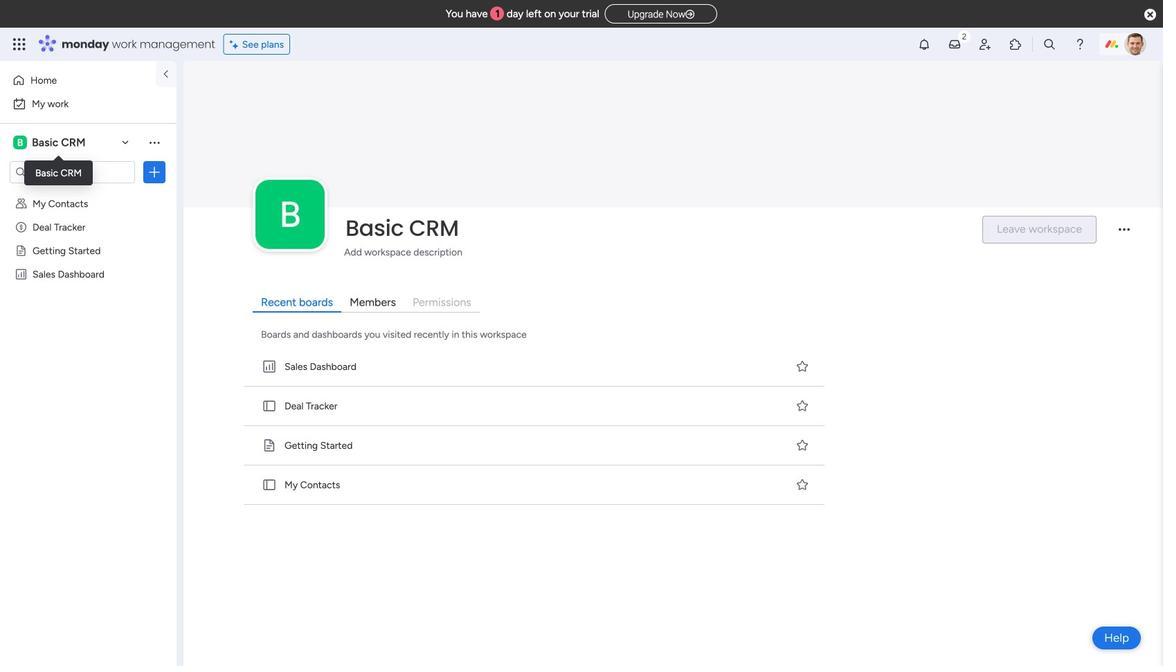 Task type: describe. For each thing, give the bounding box(es) containing it.
add to favorites image for 2nd public board image from the top of the quick search results list box
[[795, 478, 809, 492]]

1 vertical spatial workspace image
[[255, 180, 325, 249]]

1 public board image from the top
[[262, 399, 277, 414]]

search everything image
[[1043, 37, 1056, 51]]

1 vertical spatial option
[[8, 93, 168, 115]]

0 horizontal spatial workspace image
[[13, 135, 27, 150]]

add to favorites image for 2nd public board image from the bottom of the quick search results list box
[[795, 399, 809, 413]]

quick search results list box
[[241, 347, 829, 505]]

see plans image
[[230, 37, 242, 52]]

monday marketplace image
[[1009, 37, 1023, 51]]

1 vertical spatial public board image
[[262, 438, 277, 453]]

workspace selection element
[[13, 134, 88, 151]]



Task type: locate. For each thing, give the bounding box(es) containing it.
0 vertical spatial workspace image
[[13, 135, 27, 150]]

add to favorites image for the right public dashboard image
[[795, 360, 809, 373]]

public dashboard image
[[15, 268, 28, 281], [262, 359, 277, 374]]

help image
[[1073, 37, 1087, 51]]

1 horizontal spatial public board image
[[262, 438, 277, 453]]

2 public board image from the top
[[262, 478, 277, 493]]

None field
[[342, 214, 971, 243]]

add to favorites image
[[795, 438, 809, 452]]

0 horizontal spatial public dashboard image
[[15, 268, 28, 281]]

1 vertical spatial public dashboard image
[[262, 359, 277, 374]]

1 vertical spatial public board image
[[262, 478, 277, 493]]

1 horizontal spatial public dashboard image
[[262, 359, 277, 374]]

update feed image
[[948, 37, 962, 51]]

invite members image
[[978, 37, 992, 51]]

workspace image
[[13, 135, 27, 150], [255, 180, 325, 249]]

0 vertical spatial public dashboard image
[[15, 268, 28, 281]]

dapulse rightstroke image
[[685, 9, 694, 20]]

public board image
[[262, 399, 277, 414], [262, 478, 277, 493]]

0 horizontal spatial public board image
[[15, 244, 28, 258]]

notifications image
[[917, 37, 931, 51]]

1 add to favorites image from the top
[[795, 360, 809, 373]]

2 vertical spatial option
[[0, 191, 177, 194]]

list box
[[0, 189, 177, 473]]

option
[[8, 69, 147, 91], [8, 93, 168, 115], [0, 191, 177, 194]]

1 vertical spatial add to favorites image
[[795, 399, 809, 413]]

terry turtle image
[[1124, 33, 1146, 55]]

3 add to favorites image from the top
[[795, 478, 809, 492]]

select product image
[[12, 37, 26, 51]]

2 add to favorites image from the top
[[795, 399, 809, 413]]

0 vertical spatial public board image
[[15, 244, 28, 258]]

public board image
[[15, 244, 28, 258], [262, 438, 277, 453]]

0 vertical spatial add to favorites image
[[795, 360, 809, 373]]

0 vertical spatial option
[[8, 69, 147, 91]]

options image
[[147, 165, 161, 179]]

add to favorites image
[[795, 360, 809, 373], [795, 399, 809, 413], [795, 478, 809, 492]]

dapulse close image
[[1144, 8, 1156, 22]]

2 image
[[958, 28, 971, 44]]

1 horizontal spatial workspace image
[[255, 180, 325, 249]]

0 vertical spatial public board image
[[262, 399, 277, 414]]

workspace options image
[[147, 136, 161, 149]]

2 vertical spatial add to favorites image
[[795, 478, 809, 492]]

Search in workspace field
[[29, 164, 116, 180]]



Task type: vqa. For each thing, say whether or not it's contained in the screenshot.
help icon
yes



